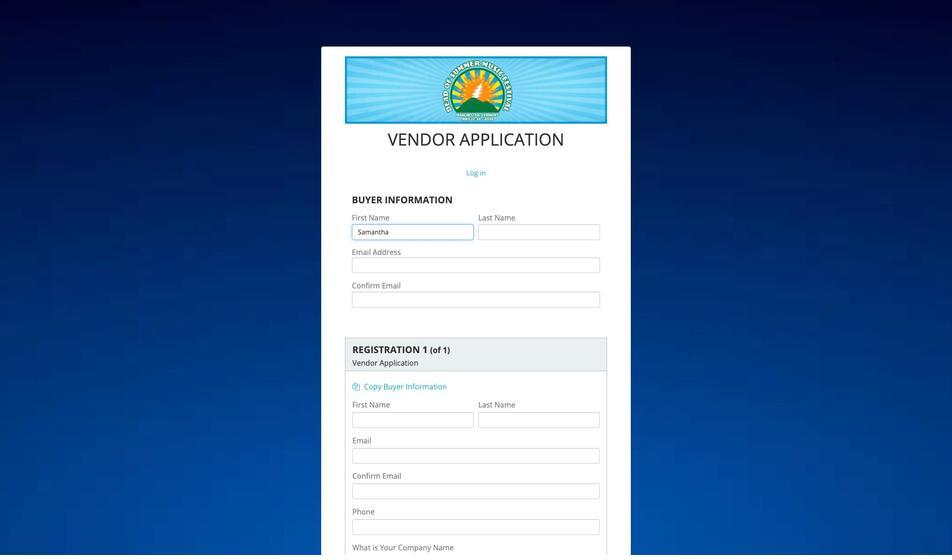 Task type: vqa. For each thing, say whether or not it's contained in the screenshot.
1st check Icon from the bottom
no



Task type: locate. For each thing, give the bounding box(es) containing it.
None text field
[[352, 224, 474, 240]]

None text field
[[479, 224, 601, 240], [353, 412, 474, 428], [479, 412, 600, 428], [353, 519, 600, 535], [479, 224, 601, 240], [353, 412, 474, 428], [479, 412, 600, 428], [353, 519, 600, 535]]

None email field
[[352, 257, 601, 273], [352, 292, 601, 308], [353, 448, 600, 464], [353, 484, 600, 499], [352, 257, 601, 273], [352, 292, 601, 308], [353, 448, 600, 464], [353, 484, 600, 499]]

files o image
[[353, 383, 360, 391]]



